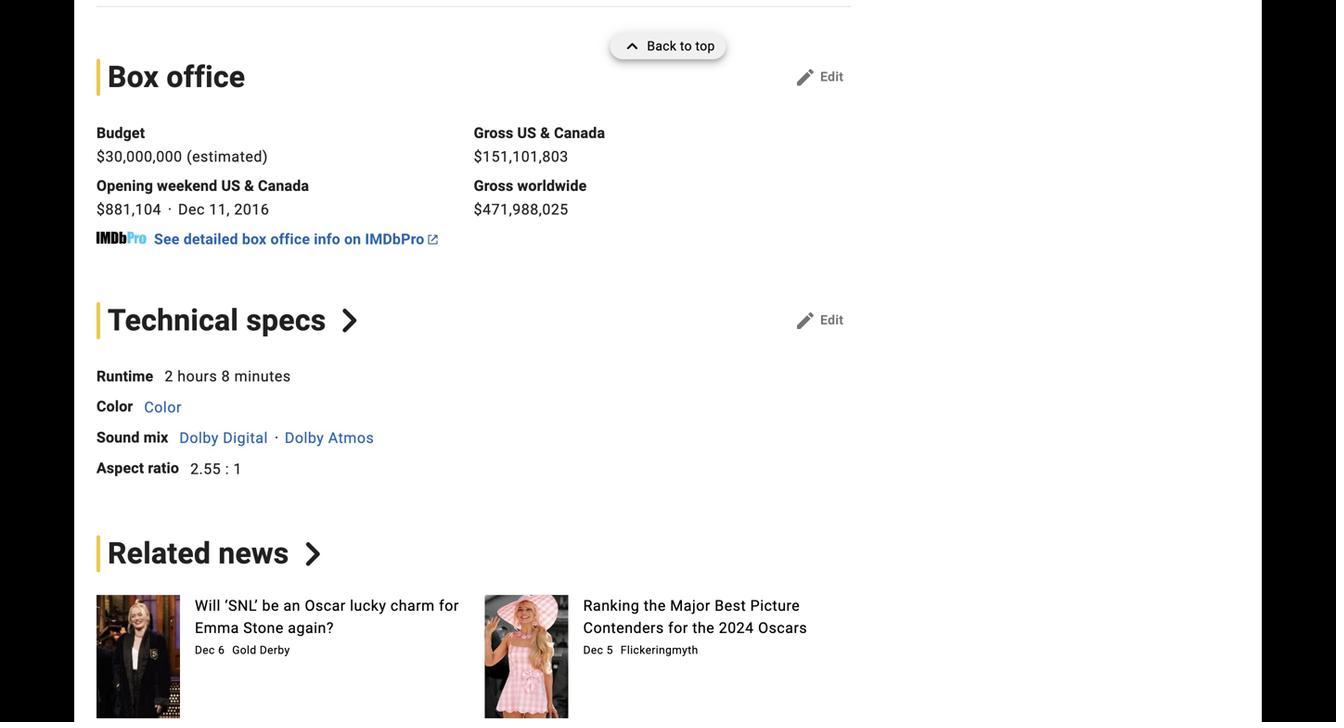 Task type: vqa. For each thing, say whether or not it's contained in the screenshot.
digital
yes



Task type: describe. For each thing, give the bounding box(es) containing it.
2016
[[234, 201, 269, 218]]

see
[[154, 231, 180, 248]]

dec 11, 2016
[[178, 201, 269, 218]]

on
[[344, 231, 361, 248]]

edit button for gross us & canada $151,101,803
[[787, 63, 851, 92]]

chevron right inline image for specs
[[338, 309, 362, 333]]

atmos
[[328, 430, 374, 447]]

edit image
[[795, 310, 817, 332]]

dec inside will 'snl' be an oscar lucky charm for emma stone again? dec 6 gold derby
[[195, 645, 215, 658]]

back to top
[[647, 39, 715, 54]]

for inside will 'snl' be an oscar lucky charm for emma stone again? dec 6 gold derby
[[439, 598, 459, 616]]

aspect ratio
[[97, 460, 179, 478]]

technical
[[108, 303, 239, 338]]

top
[[696, 39, 715, 54]]

chevron right inline image for news
[[301, 543, 325, 567]]

dolby digital button
[[179, 430, 268, 447]]

be
[[262, 598, 279, 616]]

'snl'
[[225, 598, 258, 616]]

see detailed box office info on imdbpro
[[154, 231, 425, 248]]

picture
[[750, 598, 800, 616]]

11,
[[209, 201, 230, 218]]

hours
[[178, 368, 217, 386]]

related news link
[[97, 536, 325, 573]]

will 'snl' be an oscar lucky charm for emma stone again? image
[[97, 596, 180, 719]]

2 color from the left
[[144, 399, 182, 416]]

ranking
[[583, 598, 640, 616]]

canada inside gross us & canada $151,101,803
[[554, 124, 605, 142]]

edit for 8
[[821, 313, 844, 328]]

ratio
[[148, 460, 179, 478]]

dolby atmos
[[285, 430, 374, 447]]

color button
[[144, 399, 182, 416]]

technical specs
[[108, 303, 326, 338]]

:
[[225, 461, 229, 478]]

weekend
[[157, 177, 217, 195]]

specs
[[246, 303, 326, 338]]

launch inline image
[[428, 235, 438, 244]]

2.55 : 1
[[190, 461, 242, 478]]

0 vertical spatial office
[[166, 60, 245, 95]]

budget $30,000,000 (estimated)
[[97, 124, 268, 165]]

edit for gross us & canada $151,101,803
[[821, 69, 844, 85]]

gross for gross worldwide $471,988,025
[[474, 177, 514, 195]]

stone
[[243, 620, 284, 638]]

to
[[680, 39, 692, 54]]

$151,101,803
[[474, 148, 569, 165]]

worldwide
[[517, 177, 587, 195]]

expand less image
[[621, 33, 647, 59]]

2024
[[719, 620, 754, 638]]

0 horizontal spatial canada
[[258, 177, 309, 195]]

ranking the major best picture contenders for the 2024 oscars dec 5 flickeringmyth
[[583, 598, 807, 658]]

1 vertical spatial &
[[244, 177, 254, 195]]

gross worldwide $471,988,025
[[474, 177, 587, 218]]

(estimated)
[[187, 148, 268, 165]]

edit button for 8
[[787, 306, 851, 336]]

news
[[218, 537, 289, 572]]

us inside gross us & canada $151,101,803
[[517, 124, 537, 142]]

again?
[[288, 620, 334, 638]]

back
[[647, 39, 677, 54]]



Task type: locate. For each thing, give the bounding box(es) containing it.
0 vertical spatial chevron right inline image
[[338, 309, 362, 333]]

canada up 2016 at the left of page
[[258, 177, 309, 195]]

gross up $151,101,803
[[474, 124, 514, 142]]

gross inside gross worldwide $471,988,025
[[474, 177, 514, 195]]

1 vertical spatial for
[[668, 620, 688, 638]]

8
[[221, 368, 230, 386]]

related
[[108, 537, 211, 572]]

mix
[[144, 429, 168, 447]]

dolby
[[179, 430, 219, 447], [285, 430, 324, 447]]

1 edit button from the top
[[787, 63, 851, 92]]

5
[[607, 645, 613, 658]]

digital
[[223, 430, 268, 447]]

0 horizontal spatial &
[[244, 177, 254, 195]]

0 horizontal spatial color
[[97, 398, 133, 416]]

dolby atmos button
[[285, 430, 374, 447]]

the
[[644, 598, 666, 616], [693, 620, 715, 638]]

opening
[[97, 177, 153, 195]]

derby
[[260, 645, 290, 658]]

1 horizontal spatial office
[[270, 231, 310, 248]]

imdbpro
[[365, 231, 425, 248]]

for
[[439, 598, 459, 616], [668, 620, 688, 638]]

1 gross from the top
[[474, 124, 514, 142]]

major
[[670, 598, 711, 616]]

runtime
[[97, 368, 153, 386]]

0 vertical spatial edit button
[[787, 63, 851, 92]]

1 horizontal spatial dolby
[[285, 430, 324, 447]]

chevron right inline image right the specs
[[338, 309, 362, 333]]

1 vertical spatial office
[[270, 231, 310, 248]]

ranking the major best picture contenders for the 2024 oscars image
[[485, 596, 569, 719]]

sound mix
[[97, 429, 168, 447]]

charm
[[391, 598, 435, 616]]

minutes
[[234, 368, 291, 386]]

1 vertical spatial edit
[[821, 313, 844, 328]]

1 vertical spatial us
[[221, 177, 240, 195]]

canada up the worldwide
[[554, 124, 605, 142]]

best
[[715, 598, 746, 616]]

0 horizontal spatial office
[[166, 60, 245, 95]]

dec
[[178, 201, 205, 218], [195, 645, 215, 658], [583, 645, 604, 658]]

0 horizontal spatial dolby
[[179, 430, 219, 447]]

us
[[517, 124, 537, 142], [221, 177, 240, 195]]

canada
[[554, 124, 605, 142], [258, 177, 309, 195]]

chevron right inline image inside related news link
[[301, 543, 325, 567]]

0 horizontal spatial chevron right inline image
[[301, 543, 325, 567]]

0 vertical spatial edit
[[821, 69, 844, 85]]

1 horizontal spatial color
[[144, 399, 182, 416]]

edit right edit icon
[[821, 69, 844, 85]]

1
[[233, 461, 242, 478]]

lucky
[[350, 598, 386, 616]]

dec inside ranking the major best picture contenders for the 2024 oscars dec 5 flickeringmyth
[[583, 645, 604, 658]]

us up dec 11, 2016
[[221, 177, 240, 195]]

& up 2016 at the left of page
[[244, 177, 254, 195]]

2 hours 8 minutes
[[165, 368, 291, 386]]

oscars
[[758, 620, 807, 638]]

back to top button
[[610, 33, 726, 59]]

dec down weekend
[[178, 201, 205, 218]]

dolby for dolby digital
[[179, 430, 219, 447]]

0 vertical spatial &
[[540, 124, 550, 142]]

dec left 6
[[195, 645, 215, 658]]

dec left 5
[[583, 645, 604, 658]]

office right box
[[270, 231, 310, 248]]

0 horizontal spatial the
[[644, 598, 666, 616]]

contenders
[[583, 620, 664, 638]]

&
[[540, 124, 550, 142], [244, 177, 254, 195]]

gross us & canada $151,101,803
[[474, 124, 605, 165]]

0 vertical spatial for
[[439, 598, 459, 616]]

1 edit from the top
[[821, 69, 844, 85]]

0 vertical spatial the
[[644, 598, 666, 616]]

2 dolby from the left
[[285, 430, 324, 447]]

oscar
[[305, 598, 346, 616]]

us up $151,101,803
[[517, 124, 537, 142]]

dolby digital
[[179, 430, 268, 447]]

1 horizontal spatial the
[[693, 620, 715, 638]]

1 vertical spatial chevron right inline image
[[301, 543, 325, 567]]

the left the major
[[644, 598, 666, 616]]

gold
[[232, 645, 257, 658]]

info
[[314, 231, 340, 248]]

1 horizontal spatial &
[[540, 124, 550, 142]]

gross up the $471,988,025
[[474, 177, 514, 195]]

edit
[[821, 69, 844, 85], [821, 313, 844, 328]]

& inside gross us & canada $151,101,803
[[540, 124, 550, 142]]

0 horizontal spatial us
[[221, 177, 240, 195]]

1 vertical spatial edit button
[[787, 306, 851, 336]]

detailed
[[183, 231, 238, 248]]

will
[[195, 598, 221, 616]]

2 edit from the top
[[821, 313, 844, 328]]

1 vertical spatial gross
[[474, 177, 514, 195]]

box
[[242, 231, 267, 248]]

technical specs link
[[97, 302, 362, 340]]

1 horizontal spatial chevron right inline image
[[338, 309, 362, 333]]

1 vertical spatial canada
[[258, 177, 309, 195]]

color up mix
[[144, 399, 182, 416]]

6
[[218, 645, 225, 658]]

for inside ranking the major best picture contenders for the 2024 oscars dec 5 flickeringmyth
[[668, 620, 688, 638]]

0 horizontal spatial for
[[439, 598, 459, 616]]

$30,000,000
[[97, 148, 182, 165]]

1 color from the left
[[97, 398, 133, 416]]

2 gross from the top
[[474, 177, 514, 195]]

chevron right inline image inside technical specs link
[[338, 309, 362, 333]]

chevron right inline image up the oscar
[[301, 543, 325, 567]]

related news
[[108, 537, 289, 572]]

see detailed box office info on imdbpro button
[[154, 231, 438, 248]]

color
[[97, 398, 133, 416], [144, 399, 182, 416]]

2.55
[[190, 461, 221, 478]]

edit right edit image
[[821, 313, 844, 328]]

$471,988,025
[[474, 201, 569, 218]]

1 horizontal spatial canada
[[554, 124, 605, 142]]

0 vertical spatial canada
[[554, 124, 605, 142]]

0 vertical spatial gross
[[474, 124, 514, 142]]

color up sound on the bottom
[[97, 398, 133, 416]]

1 dolby from the left
[[179, 430, 219, 447]]

2
[[165, 368, 173, 386]]

sound
[[97, 429, 140, 447]]

office up budget $30,000,000 (estimated)
[[166, 60, 245, 95]]

box
[[108, 60, 159, 95]]

2 edit button from the top
[[787, 306, 851, 336]]

for down the major
[[668, 620, 688, 638]]

the down the major
[[693, 620, 715, 638]]

1 horizontal spatial us
[[517, 124, 537, 142]]

box office
[[108, 60, 245, 95]]

dolby up 2.55
[[179, 430, 219, 447]]

0 vertical spatial us
[[517, 124, 537, 142]]

$881,104
[[97, 201, 162, 218]]

chevron right inline image
[[338, 309, 362, 333], [301, 543, 325, 567]]

will 'snl' be an oscar lucky charm for emma stone again? dec 6 gold derby
[[195, 598, 459, 658]]

edit button
[[787, 63, 851, 92], [787, 306, 851, 336]]

office
[[166, 60, 245, 95], [270, 231, 310, 248]]

1 horizontal spatial for
[[668, 620, 688, 638]]

aspect
[[97, 460, 144, 478]]

opening weekend us & canada
[[97, 177, 309, 195]]

flickeringmyth
[[621, 645, 698, 658]]

for right charm
[[439, 598, 459, 616]]

& up $151,101,803
[[540, 124, 550, 142]]

dolby for dolby atmos
[[285, 430, 324, 447]]

edit image
[[795, 66, 817, 89]]

gross
[[474, 124, 514, 142], [474, 177, 514, 195]]

budget
[[97, 124, 145, 142]]

gross inside gross us & canada $151,101,803
[[474, 124, 514, 142]]

an
[[283, 598, 301, 616]]

gross for gross us & canada $151,101,803
[[474, 124, 514, 142]]

emma
[[195, 620, 239, 638]]

1 vertical spatial the
[[693, 620, 715, 638]]

dolby left the atmos
[[285, 430, 324, 447]]



